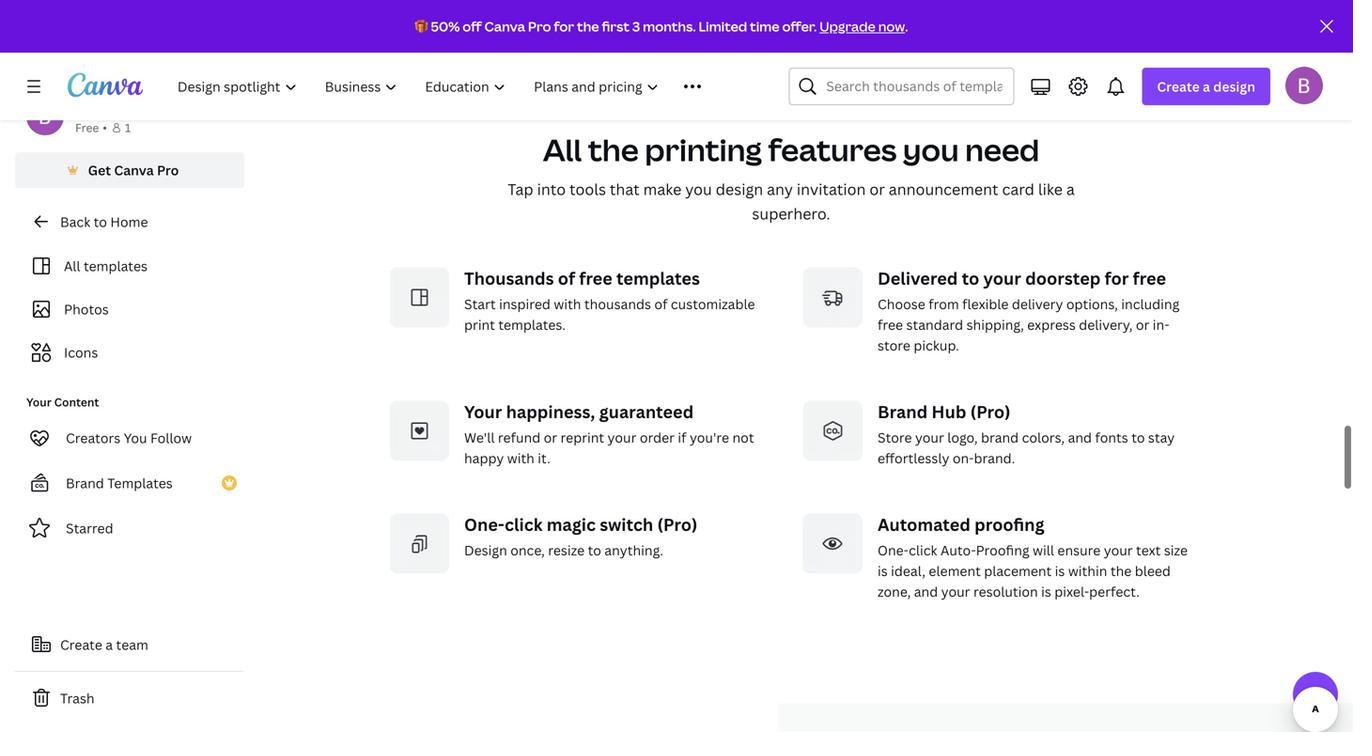 Task type: describe. For each thing, give the bounding box(es) containing it.
brand for hub
[[878, 400, 928, 423]]

all
[[775, 12, 790, 30]]

shipping,
[[967, 316, 1024, 333]]

create a design button
[[1142, 68, 1271, 105]]

2 horizontal spatial is
[[1055, 562, 1065, 580]]

click inside one-click magic switch (pro) design once, resize to anything.
[[505, 513, 543, 536]]

it.
[[538, 449, 551, 467]]

all templates
[[64, 257, 148, 275]]

templates inside 'link'
[[84, 257, 148, 275]]

your for content
[[26, 394, 51, 410]]

1
[[125, 120, 131, 135]]

1 horizontal spatial pro
[[528, 17, 551, 35]]

one- inside one-click magic switch (pro) design once, resize to anything.
[[464, 513, 505, 536]]

trash link
[[15, 679, 244, 717]]

team
[[116, 636, 148, 654]]

templates
[[107, 474, 173, 492]]

pickup.
[[914, 336, 959, 354]]

that
[[610, 179, 640, 199]]

all the printing features you need tap into tools that make you design any invitation or announcement card like a superhero.
[[508, 129, 1075, 224]]

including
[[1121, 295, 1180, 313]]

you
[[124, 429, 147, 447]]

0 vertical spatial the
[[577, 17, 599, 35]]

from
[[929, 295, 959, 313]]

starred
[[66, 519, 113, 537]]

will
[[1033, 541, 1054, 559]]

pixel-
[[1055, 582, 1089, 600]]

the inside the automated proofing one-click auto-proofing will ensure your text size is ideal, element placement is within the bleed zone, and your resolution is pixel-perfect.
[[1111, 562, 1132, 580]]

proofing
[[976, 541, 1030, 559]]

delivery,
[[1079, 316, 1133, 333]]

one- inside the automated proofing one-click auto-proofing will ensure your text size is ideal, element placement is within the bleed zone, and your resolution is pixel-perfect.
[[878, 541, 909, 559]]

your left the text
[[1104, 541, 1133, 559]]

once,
[[510, 541, 545, 559]]

and inside brand hub (pro) store your logo, brand colors, and fonts to stay effortlessly on-brand.
[[1068, 428, 1092, 446]]

a inside all the printing features you need tap into tools that make you design any invitation or announcement card like a superhero.
[[1066, 179, 1075, 199]]

size
[[1164, 541, 1188, 559]]

doorstep
[[1025, 267, 1101, 290]]

starred link
[[15, 509, 244, 547]]

canva inside button
[[114, 161, 154, 179]]

or inside 'delivered to your doorstep for free choose from flexible delivery options, including free standard shipping, express delivery, or in- store pickup.'
[[1136, 316, 1150, 333]]

limited
[[699, 17, 747, 35]]

guaranteed
[[599, 400, 694, 423]]

your happiness, guaranteed image
[[389, 401, 449, 461]]

features
[[768, 129, 897, 170]]

photos
[[64, 300, 109, 318]]

all for templates
[[64, 257, 80, 275]]

🎁
[[415, 17, 428, 35]]

create a team
[[60, 636, 148, 654]]

text
[[1136, 541, 1161, 559]]

auto-
[[941, 541, 976, 559]]

happiness,
[[506, 400, 595, 423]]

resolution
[[974, 582, 1038, 600]]

.
[[905, 17, 908, 35]]

3
[[632, 17, 640, 35]]

like
[[1038, 179, 1063, 199]]

free inside thousands of free templates start inspired with thousands of customizable print templates.
[[579, 267, 612, 290]]

store
[[878, 428, 912, 446]]

photos link
[[26, 291, 233, 327]]

you're
[[690, 428, 729, 446]]

or inside your happiness, guaranteed we'll refund or reprint your order if you're not happy with it.
[[544, 428, 557, 446]]

automated proofing image
[[803, 513, 863, 574]]

to inside brand hub (pro) store your logo, brand colors, and fonts to stay effortlessly on-brand.
[[1132, 428, 1145, 446]]

magic
[[547, 513, 596, 536]]

first
[[602, 17, 630, 35]]

brand hub (pro) store your logo, brand colors, and fonts to stay effortlessly on-brand.
[[878, 400, 1175, 467]]

your happiness, guaranteed we'll refund or reprint your order if you're not happy with it.
[[464, 400, 754, 467]]

thousands of free templates start inspired with thousands of customizable print templates.
[[464, 267, 755, 333]]

any
[[767, 179, 793, 199]]

store
[[878, 336, 911, 354]]

create for create a design
[[1157, 78, 1200, 95]]

not
[[733, 428, 754, 446]]

creators you follow link
[[15, 419, 244, 457]]

resize
[[548, 541, 585, 559]]

click inside the automated proofing one-click auto-proofing will ensure your text size is ideal, element placement is within the bleed zone, and your resolution is pixel-perfect.
[[909, 541, 937, 559]]

brand
[[981, 428, 1019, 446]]

browse
[[724, 12, 772, 30]]

design inside all the printing features you need tap into tools that make you design any invitation or announcement card like a superhero.
[[716, 179, 763, 199]]

content
[[54, 394, 99, 410]]

design
[[464, 541, 507, 559]]

element
[[929, 562, 981, 580]]

(pro) inside one-click magic switch (pro) design once, resize to anything.
[[657, 513, 698, 536]]

effortlessly
[[878, 449, 950, 467]]

ideal,
[[891, 562, 926, 580]]

your for happiness,
[[464, 400, 502, 423]]

browse all templates link
[[709, 2, 873, 40]]

browse all templates
[[724, 12, 858, 30]]

•
[[103, 120, 107, 135]]

tap
[[508, 179, 533, 199]]

a for design
[[1203, 78, 1210, 95]]

months.
[[643, 17, 696, 35]]

in-
[[1153, 316, 1170, 333]]

superhero.
[[752, 203, 830, 224]]

follow
[[150, 429, 192, 447]]

brand for templates
[[66, 474, 104, 492]]

with inside thousands of free templates start inspired with thousands of customizable print templates.
[[554, 295, 581, 313]]

into
[[537, 179, 566, 199]]

upgrade now button
[[820, 17, 905, 35]]

Search search field
[[826, 69, 1002, 104]]

your inside 'delivered to your doorstep for free choose from flexible delivery options, including free standard shipping, express delivery, or in- store pickup.'
[[983, 267, 1021, 290]]

one-click magic switch (pro) design once, resize to anything.
[[464, 513, 698, 559]]

perfect.
[[1089, 582, 1140, 600]]

thousands of free templates image
[[389, 267, 449, 327]]

back to home
[[60, 213, 148, 231]]

back to home link
[[15, 203, 244, 241]]

options,
[[1066, 295, 1118, 313]]

0 horizontal spatial for
[[554, 17, 574, 35]]

within
[[1068, 562, 1107, 580]]



Task type: locate. For each thing, give the bounding box(es) containing it.
1 vertical spatial of
[[654, 295, 668, 313]]

tools
[[570, 179, 606, 199]]

(pro) up anything.
[[657, 513, 698, 536]]

brand up the 'starred' on the bottom
[[66, 474, 104, 492]]

brand hub (pro) image
[[803, 401, 863, 461]]

hub
[[932, 400, 966, 423]]

placement
[[984, 562, 1052, 580]]

1 vertical spatial one-
[[878, 541, 909, 559]]

1 vertical spatial the
[[588, 129, 639, 170]]

is up pixel-
[[1055, 562, 1065, 580]]

1 horizontal spatial brand
[[878, 400, 928, 423]]

reprint
[[561, 428, 604, 446]]

and inside the automated proofing one-click auto-proofing will ensure your text size is ideal, element placement is within the bleed zone, and your resolution is pixel-perfect.
[[914, 582, 938, 600]]

all templates link
[[26, 248, 233, 284]]

canva right off
[[484, 17, 525, 35]]

0 horizontal spatial click
[[505, 513, 543, 536]]

zone,
[[878, 582, 911, 600]]

1 vertical spatial brand
[[66, 474, 104, 492]]

customizable
[[671, 295, 755, 313]]

create inside button
[[60, 636, 102, 654]]

your left order
[[608, 428, 637, 446]]

bob builder image
[[1286, 66, 1323, 104]]

for left first
[[554, 17, 574, 35]]

creators you follow
[[66, 429, 192, 447]]

choose
[[878, 295, 925, 313]]

create a team button
[[15, 626, 244, 663]]

1 horizontal spatial and
[[1068, 428, 1092, 446]]

0 horizontal spatial of
[[558, 267, 575, 290]]

your
[[983, 267, 1021, 290], [608, 428, 637, 446], [915, 428, 944, 446], [1104, 541, 1133, 559], [941, 582, 970, 600]]

all down back
[[64, 257, 80, 275]]

inspired
[[499, 295, 551, 313]]

1 horizontal spatial your
[[464, 400, 502, 423]]

thousands
[[584, 295, 651, 313]]

your down element
[[941, 582, 970, 600]]

0 horizontal spatial templates
[[84, 257, 148, 275]]

logo,
[[947, 428, 978, 446]]

2 vertical spatial the
[[1111, 562, 1132, 580]]

1 vertical spatial for
[[1105, 267, 1129, 290]]

you right make
[[685, 179, 712, 199]]

0 horizontal spatial one-
[[464, 513, 505, 536]]

happy
[[464, 449, 504, 467]]

(pro) inside brand hub (pro) store your logo, brand colors, and fonts to stay effortlessly on-brand.
[[970, 400, 1011, 423]]

your
[[26, 394, 51, 410], [464, 400, 502, 423]]

brand inside brand hub (pro) store your logo, brand colors, and fonts to stay effortlessly on-brand.
[[878, 400, 928, 423]]

is up zone,
[[878, 562, 888, 580]]

pro up back to home link
[[157, 161, 179, 179]]

0 horizontal spatial (pro)
[[657, 513, 698, 536]]

0 horizontal spatial brand
[[66, 474, 104, 492]]

the up the perfect.
[[1111, 562, 1132, 580]]

None search field
[[789, 68, 1014, 105]]

to left stay at the bottom right of the page
[[1132, 428, 1145, 446]]

of
[[558, 267, 575, 290], [654, 295, 668, 313]]

1 horizontal spatial all
[[543, 129, 582, 170]]

(pro) up brand
[[970, 400, 1011, 423]]

0 vertical spatial design
[[1213, 78, 1255, 95]]

automated
[[878, 513, 971, 536]]

0 horizontal spatial design
[[716, 179, 763, 199]]

🎁 50% off canva pro for the first 3 months. limited time offer. upgrade now .
[[415, 17, 908, 35]]

design inside dropdown button
[[1213, 78, 1255, 95]]

one-click magic switch (pro) image
[[389, 513, 449, 574]]

create inside dropdown button
[[1157, 78, 1200, 95]]

1 horizontal spatial you
[[903, 129, 959, 170]]

anything.
[[605, 541, 663, 559]]

to inside one-click magic switch (pro) design once, resize to anything.
[[588, 541, 601, 559]]

create for create a team
[[60, 636, 102, 654]]

to right resize
[[588, 541, 601, 559]]

brand templates link
[[15, 464, 244, 502]]

design left bob builder image
[[1213, 78, 1255, 95]]

all inside 'link'
[[64, 257, 80, 275]]

or left the in-
[[1136, 316, 1150, 333]]

time
[[750, 17, 780, 35]]

all for the
[[543, 129, 582, 170]]

upgrade
[[820, 17, 876, 35]]

1 horizontal spatial click
[[909, 541, 937, 559]]

1 horizontal spatial canva
[[484, 17, 525, 35]]

1 vertical spatial a
[[1066, 179, 1075, 199]]

free •
[[75, 120, 107, 135]]

0 vertical spatial a
[[1203, 78, 1210, 95]]

click up once, on the bottom of page
[[505, 513, 543, 536]]

0 vertical spatial brand
[[878, 400, 928, 423]]

your up effortlessly
[[915, 428, 944, 446]]

0 vertical spatial create
[[1157, 78, 1200, 95]]

0 vertical spatial or
[[870, 179, 885, 199]]

the inside all the printing features you need tap into tools that make you design any invitation or announcement card like a superhero.
[[588, 129, 639, 170]]

brand
[[878, 400, 928, 423], [66, 474, 104, 492]]

a inside dropdown button
[[1203, 78, 1210, 95]]

pro right off
[[528, 17, 551, 35]]

create a design
[[1157, 78, 1255, 95]]

your inside your happiness, guaranteed we'll refund or reprint your order if you're not happy with it.
[[608, 428, 637, 446]]

on-
[[953, 449, 974, 467]]

pro inside "get canva pro" button
[[157, 161, 179, 179]]

1 horizontal spatial one-
[[878, 541, 909, 559]]

we'll
[[464, 428, 495, 446]]

0 horizontal spatial with
[[507, 449, 535, 467]]

1 vertical spatial and
[[914, 582, 938, 600]]

1 vertical spatial click
[[909, 541, 937, 559]]

for up options,
[[1105, 267, 1129, 290]]

proofing
[[975, 513, 1045, 536]]

1 horizontal spatial free
[[878, 316, 903, 333]]

to inside 'delivered to your doorstep for free choose from flexible delivery options, including free standard shipping, express delivery, or in- store pickup.'
[[962, 267, 979, 290]]

0 vertical spatial you
[[903, 129, 959, 170]]

0 vertical spatial (pro)
[[970, 400, 1011, 423]]

the
[[577, 17, 599, 35], [588, 129, 639, 170], [1111, 562, 1132, 580]]

your content
[[26, 394, 99, 410]]

card
[[1002, 179, 1035, 199]]

delivered to your doorstep for free choose from flexible delivery options, including free standard shipping, express delivery, or in- store pickup.
[[878, 267, 1180, 354]]

1 horizontal spatial for
[[1105, 267, 1129, 290]]

canva right get
[[114, 161, 154, 179]]

2 vertical spatial a
[[106, 636, 113, 654]]

creators
[[66, 429, 121, 447]]

1 horizontal spatial with
[[554, 295, 581, 313]]

0 horizontal spatial create
[[60, 636, 102, 654]]

brand up store
[[878, 400, 928, 423]]

bleed
[[1135, 562, 1171, 580]]

ensure
[[1058, 541, 1101, 559]]

2 horizontal spatial templates
[[793, 12, 858, 30]]

your up flexible
[[983, 267, 1021, 290]]

with down refund
[[507, 449, 535, 467]]

switch
[[600, 513, 653, 536]]

brand templates
[[66, 474, 173, 492]]

1 vertical spatial all
[[64, 257, 80, 275]]

start
[[464, 295, 496, 313]]

is
[[878, 562, 888, 580], [1055, 562, 1065, 580], [1041, 582, 1051, 600]]

for inside 'delivered to your doorstep for free choose from flexible delivery options, including free standard shipping, express delivery, or in- store pickup.'
[[1105, 267, 1129, 290]]

0 vertical spatial canva
[[484, 17, 525, 35]]

1 vertical spatial design
[[716, 179, 763, 199]]

1 vertical spatial canva
[[114, 161, 154, 179]]

2 horizontal spatial a
[[1203, 78, 1210, 95]]

or up it.
[[544, 428, 557, 446]]

1 horizontal spatial a
[[1066, 179, 1075, 199]]

one- up ideal,
[[878, 541, 909, 559]]

one- up design
[[464, 513, 505, 536]]

you
[[903, 129, 959, 170], [685, 179, 712, 199]]

2 horizontal spatial or
[[1136, 316, 1150, 333]]

is left pixel-
[[1041, 582, 1051, 600]]

you up announcement
[[903, 129, 959, 170]]

0 horizontal spatial and
[[914, 582, 938, 600]]

click up ideal,
[[909, 541, 937, 559]]

0 horizontal spatial free
[[579, 267, 612, 290]]

top level navigation element
[[165, 68, 744, 105], [165, 68, 744, 105]]

0 horizontal spatial or
[[544, 428, 557, 446]]

1 horizontal spatial is
[[1041, 582, 1051, 600]]

and left fonts
[[1068, 428, 1092, 446]]

templates.
[[498, 316, 566, 333]]

or right invitation
[[870, 179, 885, 199]]

to right back
[[94, 213, 107, 231]]

0 horizontal spatial is
[[878, 562, 888, 580]]

the left first
[[577, 17, 599, 35]]

1 vertical spatial or
[[1136, 316, 1150, 333]]

or inside all the printing features you need tap into tools that make you design any invitation or announcement card like a superhero.
[[870, 179, 885, 199]]

free up thousands
[[579, 267, 612, 290]]

thousands
[[464, 267, 554, 290]]

printing
[[645, 129, 762, 170]]

and down ideal,
[[914, 582, 938, 600]]

a for team
[[106, 636, 113, 654]]

0 horizontal spatial all
[[64, 257, 80, 275]]

0 vertical spatial of
[[558, 267, 575, 290]]

1 horizontal spatial design
[[1213, 78, 1255, 95]]

automated proofing one-click auto-proofing will ensure your text size is ideal, element placement is within the bleed zone, and your resolution is pixel-perfect.
[[878, 513, 1188, 600]]

0 vertical spatial with
[[554, 295, 581, 313]]

0 vertical spatial pro
[[528, 17, 551, 35]]

2 horizontal spatial free
[[1133, 267, 1166, 290]]

flexible
[[962, 295, 1009, 313]]

stay
[[1148, 428, 1175, 446]]

free up the including
[[1133, 267, 1166, 290]]

announcement
[[889, 179, 998, 199]]

1 vertical spatial create
[[60, 636, 102, 654]]

0 vertical spatial for
[[554, 17, 574, 35]]

0 vertical spatial and
[[1068, 428, 1092, 446]]

free
[[75, 120, 99, 135]]

all up into
[[543, 129, 582, 170]]

0 horizontal spatial canva
[[114, 161, 154, 179]]

1 horizontal spatial (pro)
[[970, 400, 1011, 423]]

1 horizontal spatial of
[[654, 295, 668, 313]]

off
[[463, 17, 482, 35]]

with inside your happiness, guaranteed we'll refund or reprint your order if you're not happy with it.
[[507, 449, 535, 467]]

invitation
[[797, 179, 866, 199]]

your up we'll
[[464, 400, 502, 423]]

your inside brand hub (pro) store your logo, brand colors, and fonts to stay effortlessly on-brand.
[[915, 428, 944, 446]]

design
[[1213, 78, 1255, 95], [716, 179, 763, 199]]

your left the content on the left bottom of page
[[26, 394, 51, 410]]

canva
[[484, 17, 525, 35], [114, 161, 154, 179]]

the up that
[[588, 129, 639, 170]]

templates inside thousands of free templates start inspired with thousands of customizable print templates.
[[616, 267, 700, 290]]

1 vertical spatial you
[[685, 179, 712, 199]]

make
[[643, 179, 682, 199]]

brand.
[[974, 449, 1015, 467]]

print
[[464, 316, 495, 333]]

free
[[579, 267, 612, 290], [1133, 267, 1166, 290], [878, 316, 903, 333]]

0 vertical spatial one-
[[464, 513, 505, 536]]

standard
[[906, 316, 963, 333]]

get canva pro
[[88, 161, 179, 179]]

0 horizontal spatial you
[[685, 179, 712, 199]]

2 vertical spatial or
[[544, 428, 557, 446]]

0 horizontal spatial a
[[106, 636, 113, 654]]

pro
[[528, 17, 551, 35], [157, 161, 179, 179]]

to up flexible
[[962, 267, 979, 290]]

your inside your happiness, guaranteed we'll refund or reprint your order if you're not happy with it.
[[464, 400, 502, 423]]

0 vertical spatial click
[[505, 513, 543, 536]]

1 horizontal spatial or
[[870, 179, 885, 199]]

with up templates.
[[554, 295, 581, 313]]

home
[[110, 213, 148, 231]]

and
[[1068, 428, 1092, 446], [914, 582, 938, 600]]

1 vertical spatial with
[[507, 449, 535, 467]]

design left any
[[716, 179, 763, 199]]

1 horizontal spatial create
[[1157, 78, 1200, 95]]

1 horizontal spatial templates
[[616, 267, 700, 290]]

1 vertical spatial pro
[[157, 161, 179, 179]]

now
[[878, 17, 905, 35]]

0 vertical spatial all
[[543, 129, 582, 170]]

free up store
[[878, 316, 903, 333]]

0 horizontal spatial pro
[[157, 161, 179, 179]]

1 vertical spatial (pro)
[[657, 513, 698, 536]]

delivered
[[878, 267, 958, 290]]

get canva pro button
[[15, 152, 244, 188]]

delivered to your doorstep for free image
[[803, 267, 863, 327]]

a inside button
[[106, 636, 113, 654]]

0 horizontal spatial your
[[26, 394, 51, 410]]

all inside all the printing features you need tap into tools that make you design any invitation or announcement card like a superhero.
[[543, 129, 582, 170]]



Task type: vqa. For each thing, say whether or not it's contained in the screenshot.
The 'Offer.'
yes



